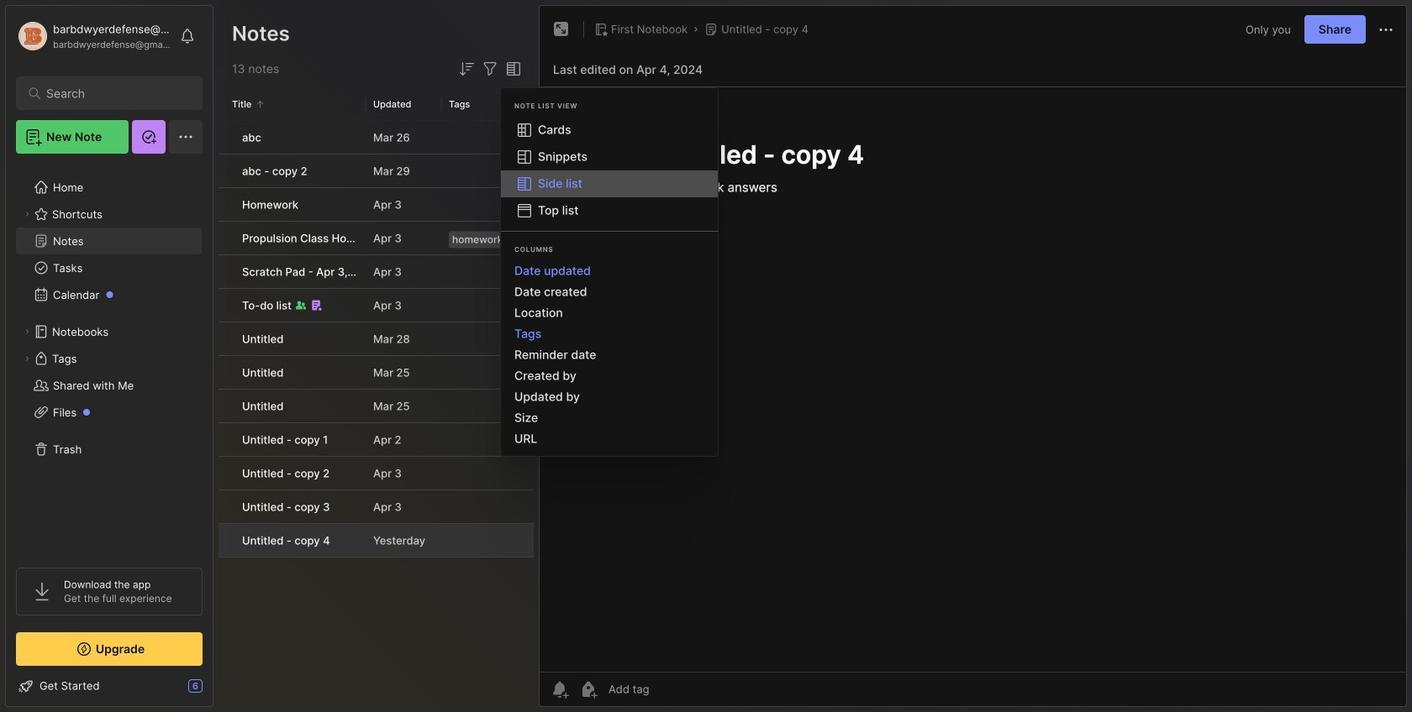 Task type: locate. For each thing, give the bounding box(es) containing it.
1 dropdown list menu from the top
[[501, 117, 718, 224]]

6 cell from the top
[[219, 289, 232, 322]]

menu item
[[501, 171, 718, 198]]

Help and Learning task checklist field
[[6, 673, 213, 700]]

2 cell from the top
[[219, 155, 232, 187]]

9 cell from the top
[[219, 390, 232, 423]]

Sort options field
[[456, 59, 477, 79]]

12 cell from the top
[[219, 491, 232, 524]]

none search field inside main element
[[46, 83, 180, 103]]

10 cell from the top
[[219, 424, 232, 456]]

Note Editor text field
[[540, 87, 1406, 672]]

tree inside main element
[[6, 164, 213, 553]]

5 cell from the top
[[219, 256, 232, 288]]

row group
[[219, 121, 534, 559]]

add filters image
[[480, 59, 500, 79]]

0 vertical spatial dropdown list menu
[[501, 117, 718, 224]]

add tag image
[[578, 680, 598, 700]]

1 vertical spatial dropdown list menu
[[501, 261, 718, 450]]

tree
[[6, 164, 213, 553]]

None search field
[[46, 83, 180, 103]]

cell
[[219, 121, 232, 154], [219, 155, 232, 187], [219, 188, 232, 221], [219, 222, 232, 255], [219, 256, 232, 288], [219, 289, 232, 322], [219, 323, 232, 356], [219, 356, 232, 389], [219, 390, 232, 423], [219, 424, 232, 456], [219, 457, 232, 490], [219, 491, 232, 524], [219, 524, 232, 557]]

dropdown list menu
[[501, 117, 718, 224], [501, 261, 718, 450]]



Task type: describe. For each thing, give the bounding box(es) containing it.
expand notebooks image
[[22, 327, 32, 337]]

2 dropdown list menu from the top
[[501, 261, 718, 450]]

13 cell from the top
[[219, 524, 232, 557]]

1 cell from the top
[[219, 121, 232, 154]]

4 cell from the top
[[219, 222, 232, 255]]

more actions image
[[1376, 20, 1396, 40]]

3 cell from the top
[[219, 188, 232, 221]]

add a reminder image
[[550, 680, 570, 700]]

Add filters field
[[480, 59, 500, 79]]

11 cell from the top
[[219, 457, 232, 490]]

7 cell from the top
[[219, 323, 232, 356]]

View options field
[[500, 59, 524, 79]]

expand tags image
[[22, 354, 32, 364]]

note window element
[[539, 5, 1407, 712]]

8 cell from the top
[[219, 356, 232, 389]]

More actions field
[[1376, 19, 1396, 40]]

Search text field
[[46, 86, 180, 102]]

main element
[[0, 0, 219, 713]]

Add tag field
[[607, 683, 733, 697]]

Account field
[[16, 19, 171, 53]]

click to collapse image
[[212, 682, 225, 702]]

expand note image
[[551, 19, 572, 40]]



Task type: vqa. For each thing, say whether or not it's contained in the screenshot.
1
no



